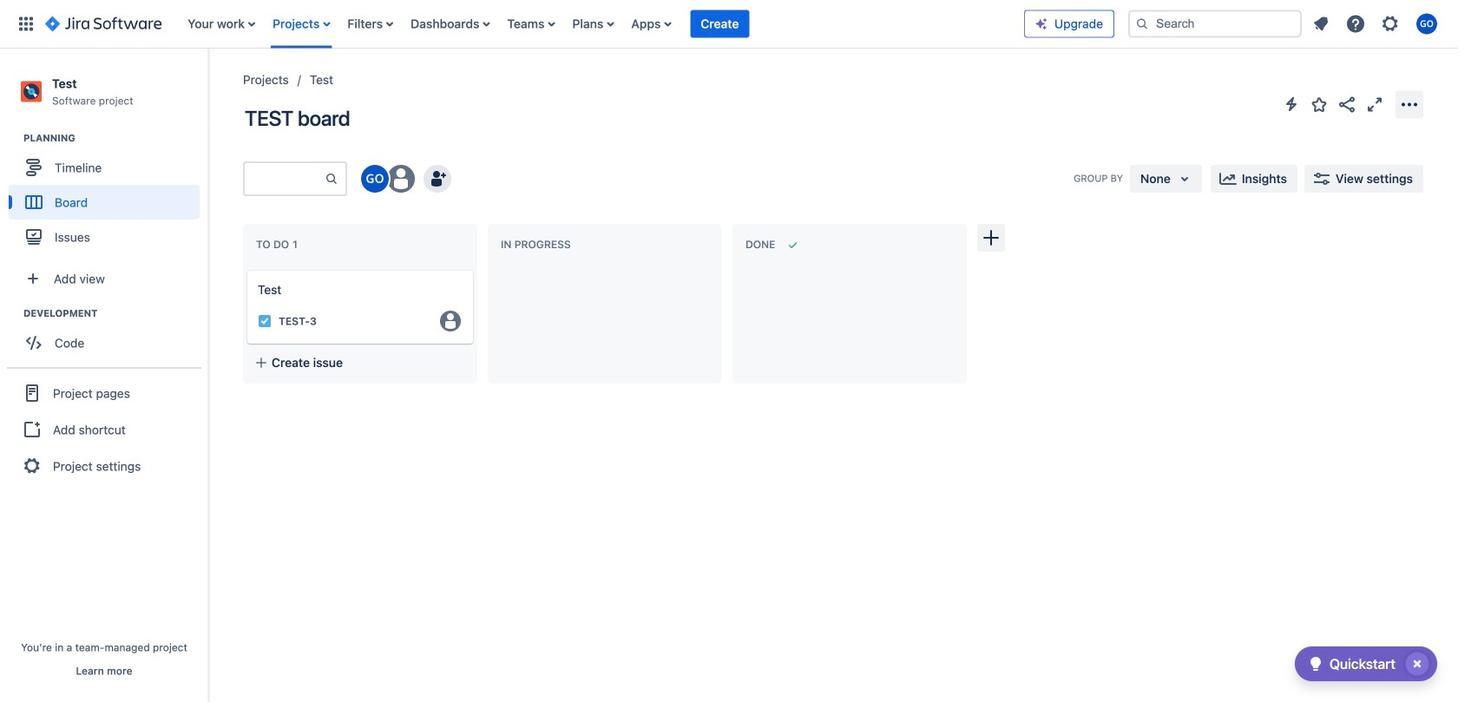 Task type: locate. For each thing, give the bounding box(es) containing it.
1 heading from the top
[[23, 131, 207, 145]]

2 vertical spatial group
[[7, 367, 201, 491]]

primary element
[[10, 0, 1024, 48]]

star test board image
[[1309, 94, 1330, 115]]

jira software image
[[45, 13, 162, 34], [45, 13, 162, 34]]

group for 'development' image
[[9, 307, 207, 366]]

0 vertical spatial group
[[9, 131, 207, 260]]

settings image
[[1380, 13, 1401, 34]]

2 heading from the top
[[23, 307, 207, 320]]

development image
[[3, 303, 23, 324]]

None search field
[[1128, 10, 1302, 38]]

group
[[9, 131, 207, 260], [9, 307, 207, 366], [7, 367, 201, 491]]

1 vertical spatial heading
[[23, 307, 207, 320]]

list item
[[690, 0, 749, 48]]

planning image
[[3, 128, 23, 149]]

list
[[179, 0, 1024, 48], [1305, 8, 1448, 39]]

1 horizontal spatial list
[[1305, 8, 1448, 39]]

sidebar navigation image
[[189, 69, 227, 104]]

group for planning image
[[9, 131, 207, 260]]

appswitcher icon image
[[16, 13, 36, 34]]

0 vertical spatial heading
[[23, 131, 207, 145]]

banner
[[0, 0, 1458, 49]]

notifications image
[[1311, 13, 1331, 34]]

1 vertical spatial group
[[9, 307, 207, 366]]

create issue image
[[235, 259, 256, 279]]

Search field
[[1128, 10, 1302, 38]]

heading
[[23, 131, 207, 145], [23, 307, 207, 320]]



Task type: vqa. For each thing, say whether or not it's contained in the screenshot.
PLANNING icon
yes



Task type: describe. For each thing, give the bounding box(es) containing it.
sidebar element
[[0, 49, 208, 702]]

automations menu button icon image
[[1281, 94, 1302, 115]]

task image
[[258, 314, 272, 328]]

check image
[[1305, 654, 1326, 674]]

search image
[[1135, 17, 1149, 31]]

create column image
[[981, 227, 1002, 248]]

more image
[[1399, 94, 1420, 115]]

heading for planning image group
[[23, 131, 207, 145]]

your profile and settings image
[[1416, 13, 1437, 34]]

0 horizontal spatial list
[[179, 0, 1024, 48]]

dismiss quickstart image
[[1403, 650, 1431, 678]]

help image
[[1345, 13, 1366, 34]]

heading for group related to 'development' image
[[23, 307, 207, 320]]

to do element
[[256, 238, 301, 251]]

add people image
[[427, 168, 448, 189]]

enter full screen image
[[1364, 94, 1385, 115]]

Search this board text field
[[245, 163, 325, 194]]



